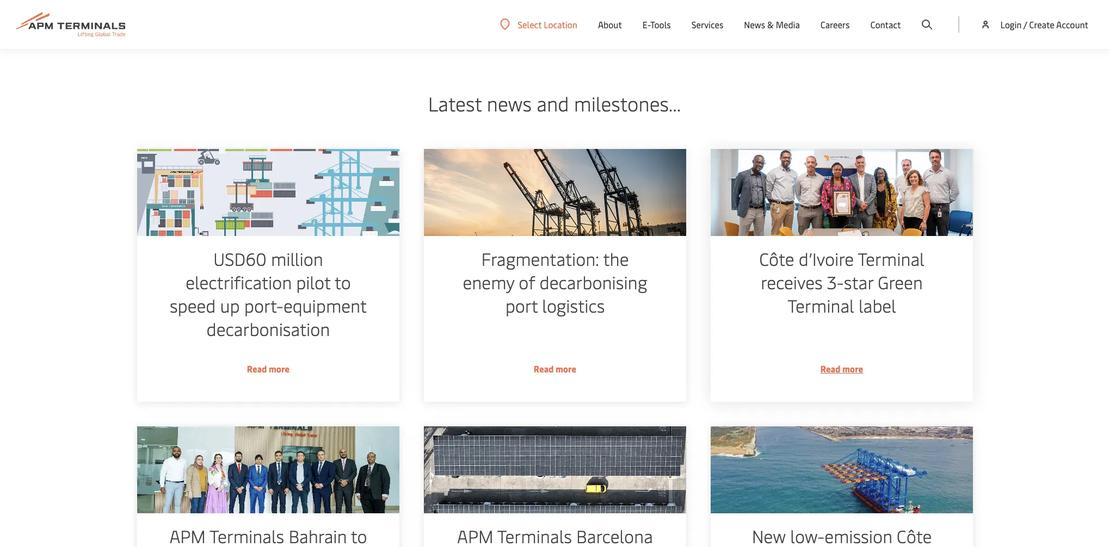 Task type: describe. For each thing, give the bounding box(es) containing it.
label
[[859, 294, 896, 317]]

1 horizontal spatial terminal
[[858, 247, 924, 271]]

port
[[505, 294, 537, 317]]

million
[[271, 247, 323, 271]]

login
[[1001, 19, 1022, 30]]

contact
[[871, 19, 901, 30]]

green
[[878, 271, 923, 294]]

media
[[776, 19, 800, 30]]

1 vertical spatial terminal
[[787, 294, 854, 317]]

côte
[[759, 247, 794, 271]]

cit new equipment 1 image
[[711, 427, 973, 514]]

read for star
[[820, 363, 840, 375]]

create
[[1030, 19, 1055, 30]]

news
[[744, 19, 766, 30]]

pilot
[[296, 271, 330, 294]]

careers button
[[821, 0, 850, 49]]

enemy
[[463, 271, 514, 294]]

star
[[844, 271, 873, 294]]

3-
[[827, 271, 844, 294]]

up
[[220, 294, 239, 317]]

usd60
[[213, 247, 266, 271]]

about button
[[598, 0, 622, 49]]

usd60 million electrification pilot to speed up port-equipment decarbonisation
[[169, 247, 366, 341]]

equipment
[[283, 294, 366, 317]]

more for green
[[842, 363, 863, 375]]

fragmentation: the enemy of decarbonising port logistics
[[463, 247, 647, 317]]

more for logistics
[[555, 363, 576, 375]]

the
[[603, 247, 629, 271]]

&
[[768, 19, 774, 30]]

speed
[[169, 294, 215, 317]]

tools
[[651, 19, 671, 30]]

and
[[537, 90, 569, 117]]

location
[[544, 18, 578, 30]]

about
[[598, 19, 622, 30]]

login / create account
[[1001, 19, 1089, 30]]



Task type: vqa. For each thing, say whether or not it's contained in the screenshot.
2nd Read from the right
yes



Task type: locate. For each thing, give the bounding box(es) containing it.
2 horizontal spatial read more
[[820, 363, 863, 375]]

terminal down d'ivoire
[[787, 294, 854, 317]]

more for up
[[268, 363, 289, 375]]

2 read more from the left
[[533, 363, 576, 375]]

of
[[518, 271, 535, 294]]

account
[[1057, 19, 1089, 30]]

receives
[[761, 271, 822, 294]]

d'ivoire
[[799, 247, 854, 271]]

read
[[247, 363, 266, 375], [533, 363, 553, 375], [820, 363, 840, 375]]

/
[[1024, 19, 1028, 30]]

services button
[[692, 0, 724, 49]]

services
[[692, 19, 724, 30]]

3 read from the left
[[820, 363, 840, 375]]

decarbonisation
[[206, 317, 330, 341]]

2 horizontal spatial more
[[842, 363, 863, 375]]

cit green terminal image
[[711, 149, 973, 236]]

news & media
[[744, 19, 800, 30]]

read for speed
[[247, 363, 266, 375]]

3 more from the left
[[842, 363, 863, 375]]

0 vertical spatial terminal
[[858, 247, 924, 271]]

select
[[518, 18, 542, 30]]

1 horizontal spatial read more
[[533, 363, 576, 375]]

electrification pilot image
[[137, 149, 399, 236]]

terminal
[[858, 247, 924, 271], [787, 294, 854, 317]]

logistics
[[542, 294, 605, 317]]

read for port
[[533, 363, 553, 375]]

0 horizontal spatial more
[[268, 363, 289, 375]]

3 read more from the left
[[820, 363, 863, 375]]

careers
[[821, 19, 850, 30]]

select location button
[[500, 18, 578, 30]]

fragmentation:
[[481, 247, 599, 271]]

terminal up "label"
[[858, 247, 924, 271]]

2 read from the left
[[533, 363, 553, 375]]

milestones...
[[574, 90, 681, 117]]

login / create account link
[[981, 0, 1089, 49]]

1 horizontal spatial read
[[533, 363, 553, 375]]

e-
[[643, 19, 651, 30]]

select location
[[518, 18, 578, 30]]

1 read more from the left
[[247, 363, 289, 375]]

brazil terminal portuario santos 1200 image
[[424, 149, 686, 236]]

contact button
[[871, 0, 901, 49]]

e-tools
[[643, 19, 671, 30]]

e-tools button
[[643, 0, 671, 49]]

read more for green
[[820, 363, 863, 375]]

220617 placas solares bcn image
[[424, 427, 686, 514]]

1 more from the left
[[268, 363, 289, 375]]

1 horizontal spatial more
[[555, 363, 576, 375]]

read more for up
[[247, 363, 289, 375]]

read more for logistics
[[533, 363, 576, 375]]

news & media button
[[744, 0, 800, 49]]

1 read from the left
[[247, 363, 266, 375]]

0 horizontal spatial read
[[247, 363, 266, 375]]

2 more from the left
[[555, 363, 576, 375]]

news
[[487, 90, 532, 117]]

to
[[334, 271, 351, 294]]

read more
[[247, 363, 289, 375], [533, 363, 576, 375], [820, 363, 863, 375]]

latest news and milestones...
[[428, 90, 681, 117]]

electrification
[[185, 271, 291, 294]]

more
[[268, 363, 289, 375], [555, 363, 576, 375], [842, 363, 863, 375]]

0 horizontal spatial read more
[[247, 363, 289, 375]]

latest
[[428, 90, 482, 117]]

côte d'ivoire terminal receives 3-star green terminal label
[[759, 247, 924, 317]]

decarbonising
[[539, 271, 647, 294]]

port-
[[244, 294, 283, 317]]

0 horizontal spatial terminal
[[787, 294, 854, 317]]

apmt bahrain solar project launch image
[[137, 427, 399, 514]]

2 horizontal spatial read
[[820, 363, 840, 375]]



